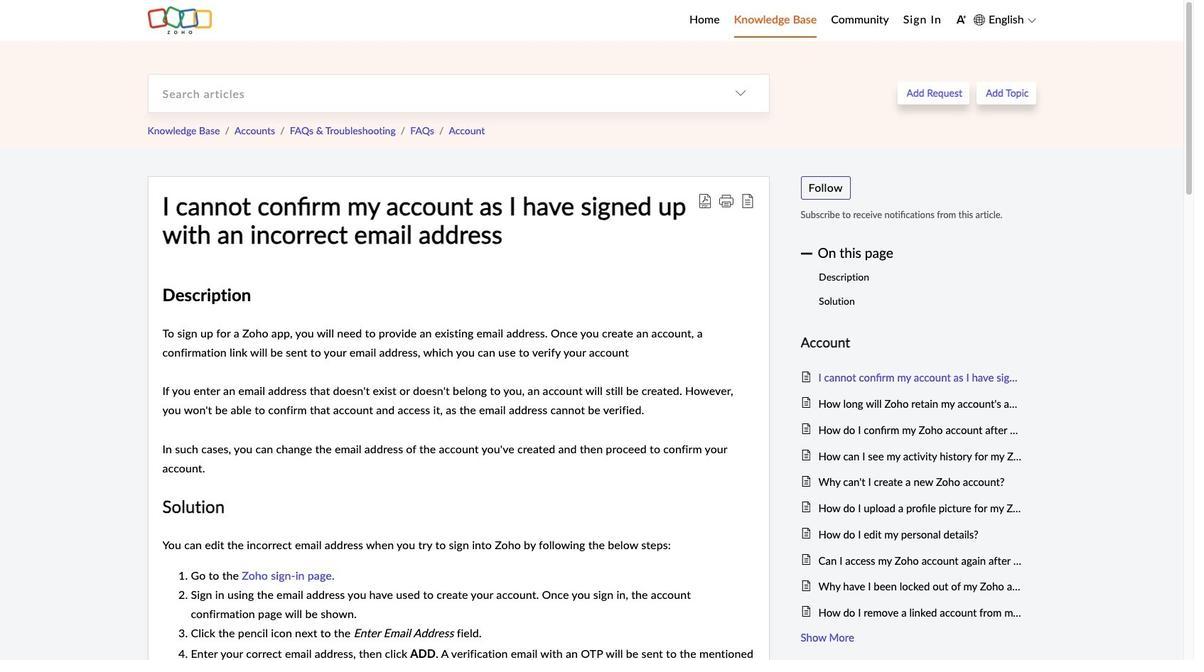 Task type: locate. For each thing, give the bounding box(es) containing it.
choose category image
[[735, 88, 746, 99]]

Search articles field
[[148, 74, 712, 112]]

choose languages element
[[974, 11, 1036, 29]]

heading
[[801, 332, 1022, 354]]



Task type: describe. For each thing, give the bounding box(es) containing it.
user preference element
[[956, 10, 966, 31]]

reader view image
[[740, 194, 754, 208]]

download as pdf image
[[698, 194, 712, 208]]

choose category element
[[712, 74, 769, 112]]

user preference image
[[956, 14, 966, 25]]



Task type: vqa. For each thing, say whether or not it's contained in the screenshot.
Align ICON
no



